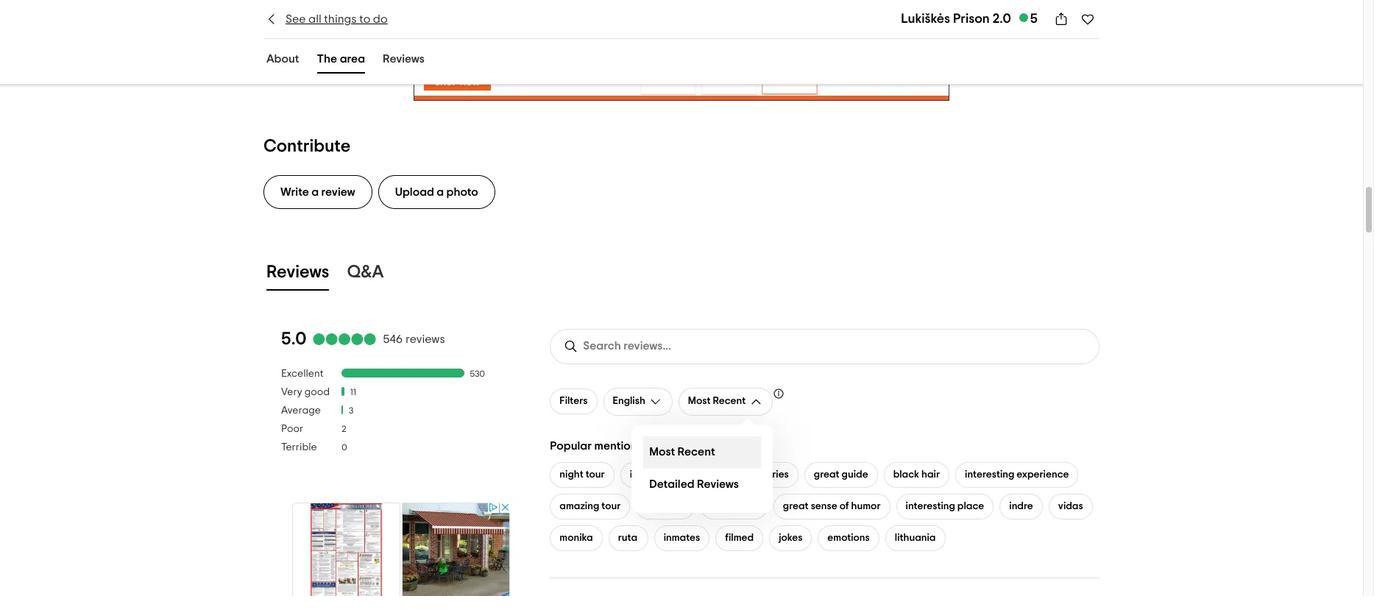 Task type: locate. For each thing, give the bounding box(es) containing it.
1 horizontal spatial reviews
[[383, 53, 425, 65]]

1 tab list from the top
[[246, 46, 445, 77]]

0 vertical spatial recent
[[713, 396, 746, 406]]

humor
[[851, 501, 881, 511]]

interesting down the mentions
[[630, 469, 679, 480]]

stories inside button
[[682, 469, 712, 480]]

filmed button
[[716, 525, 763, 551]]

1 vertical spatial advertisement region
[[290, 501, 511, 596]]

reviews button up 5.0
[[263, 259, 332, 291]]

mentions
[[594, 440, 642, 452]]

real
[[737, 469, 756, 480]]

inmates
[[664, 533, 700, 543]]

black
[[893, 469, 919, 480]]

most inside list box
[[649, 446, 675, 458]]

indre button
[[1000, 494, 1043, 519]]

stories for real stories
[[758, 469, 789, 480]]

list box
[[632, 424, 773, 513]]

recent inside dropdown button
[[713, 396, 746, 406]]

real stories button
[[728, 462, 798, 488]]

lukiškės
[[901, 13, 950, 26]]

0 vertical spatial most
[[688, 396, 711, 406]]

2 stories from the left
[[758, 469, 789, 480]]

1 vertical spatial reviews
[[266, 263, 329, 281]]

english button
[[603, 388, 673, 416]]

1 vertical spatial reviews button
[[263, 259, 332, 291]]

stories for interesting stories
[[682, 469, 712, 480]]

advertisement region
[[414, 34, 949, 101], [290, 501, 511, 596]]

great left guide
[[814, 469, 840, 480]]

interesting experience button
[[955, 462, 1079, 488]]

530
[[470, 370, 485, 378]]

detailed
[[649, 479, 695, 490]]

recent inside list box
[[678, 446, 715, 458]]

filter reviews element
[[281, 368, 521, 460]]

emotions button
[[818, 525, 879, 551]]

tour for amazing tour
[[602, 501, 621, 511]]

write a review link
[[263, 175, 372, 209]]

most
[[688, 396, 711, 406], [649, 446, 675, 458]]

0 horizontal spatial most
[[649, 446, 675, 458]]

2 horizontal spatial reviews
[[697, 479, 739, 490]]

2 tab list from the top
[[246, 256, 1117, 293]]

amazing
[[560, 501, 599, 511]]

filters button
[[550, 389, 597, 415]]

night tour button
[[550, 462, 614, 488]]

reviews
[[406, 334, 445, 345]]

vidas button
[[1049, 494, 1093, 519]]

0 horizontal spatial interesting
[[630, 469, 679, 480]]

area
[[340, 53, 365, 65]]

most recent button
[[679, 388, 773, 416]]

stories
[[682, 469, 712, 480], [758, 469, 789, 480]]

detailed reviews
[[649, 479, 739, 490]]

2 horizontal spatial interesting
[[965, 469, 1015, 480]]

1 horizontal spatial a
[[437, 186, 444, 198]]

0 horizontal spatial reviews
[[266, 263, 329, 281]]

5.0 of 5 bubbles image
[[312, 334, 377, 345]]

interesting
[[630, 469, 679, 480], [965, 469, 1015, 480], [906, 501, 955, 511]]

a inside 'upload a photo' "link"
[[437, 186, 444, 198]]

1 horizontal spatial great
[[814, 469, 840, 480]]

most right english 'popup button'
[[688, 396, 711, 406]]

contribute
[[263, 137, 351, 155]]

stories left the real
[[682, 469, 712, 480]]

1 vertical spatial tour
[[602, 501, 621, 511]]

q&a
[[347, 263, 384, 281]]

reviews down do
[[383, 53, 425, 65]]

great left sense
[[783, 501, 809, 511]]

interesting inside button
[[965, 469, 1015, 480]]

interesting for interesting experience
[[965, 469, 1015, 480]]

reviews button down do
[[380, 49, 428, 74]]

lithuania
[[895, 533, 936, 543]]

night
[[560, 469, 583, 480]]

tour right the amazing
[[602, 501, 621, 511]]

about button
[[263, 49, 302, 74]]

english
[[613, 396, 645, 406]]

1 vertical spatial most
[[649, 446, 675, 458]]

1 horizontal spatial stories
[[758, 469, 789, 480]]

filters
[[560, 396, 588, 406]]

reviews inside list box
[[697, 479, 739, 490]]

1 stories from the left
[[682, 469, 712, 480]]

most up interesting stories
[[649, 446, 675, 458]]

jokes
[[779, 533, 803, 543]]

0 horizontal spatial great
[[783, 501, 809, 511]]

546 reviews
[[383, 334, 445, 345]]

list box containing most recent
[[632, 424, 773, 513]]

tour right night
[[586, 469, 605, 480]]

0 vertical spatial reviews
[[383, 53, 425, 65]]

a inside write a review link
[[312, 186, 319, 198]]

prison
[[953, 13, 990, 26]]

stories right the real
[[758, 469, 789, 480]]

recent
[[713, 396, 746, 406], [678, 446, 715, 458]]

1 horizontal spatial most
[[688, 396, 711, 406]]

1 vertical spatial recent
[[678, 446, 715, 458]]

all
[[308, 13, 321, 25]]

0 vertical spatial tour
[[586, 469, 605, 480]]

photo
[[446, 186, 478, 198]]

0 horizontal spatial stories
[[682, 469, 712, 480]]

black hair button
[[884, 462, 950, 488]]

1 vertical spatial tab list
[[246, 256, 1117, 293]]

reviews right detailed
[[697, 479, 739, 490]]

1 vertical spatial great
[[783, 501, 809, 511]]

tour
[[586, 469, 605, 480], [602, 501, 621, 511]]

a right write
[[312, 186, 319, 198]]

share image
[[1054, 12, 1069, 26]]

1 a from the left
[[312, 186, 319, 198]]

most recent
[[688, 396, 746, 406], [649, 446, 715, 458]]

tab list
[[246, 46, 445, 77], [246, 256, 1117, 293]]

popular
[[550, 440, 592, 452]]

0 vertical spatial great
[[814, 469, 840, 480]]

guide
[[842, 469, 868, 480]]

most inside dropdown button
[[688, 396, 711, 406]]

0 vertical spatial most recent
[[688, 396, 746, 406]]

stories inside button
[[758, 469, 789, 480]]

emotions
[[828, 533, 870, 543]]

1 horizontal spatial interesting
[[906, 501, 955, 511]]

review
[[321, 186, 355, 198]]

reviews up 5.0
[[266, 263, 329, 281]]

2 a from the left
[[437, 186, 444, 198]]

reviews for reviews button to the top
[[383, 53, 425, 65]]

a
[[312, 186, 319, 198], [437, 186, 444, 198]]

a left photo
[[437, 186, 444, 198]]

0 vertical spatial tab list
[[246, 46, 445, 77]]

0 vertical spatial reviews button
[[380, 49, 428, 74]]

write a review
[[280, 186, 355, 198]]

1 horizontal spatial reviews button
[[380, 49, 428, 74]]

0 horizontal spatial a
[[312, 186, 319, 198]]

reviews button
[[380, 49, 428, 74], [263, 259, 332, 291]]

lukiškės prison 2.0
[[901, 13, 1011, 26]]

1 vertical spatial most recent
[[649, 446, 715, 458]]

2 vertical spatial reviews
[[697, 479, 739, 490]]

interesting up place
[[965, 469, 1015, 480]]

most for most recent dropdown button
[[688, 396, 711, 406]]

reviews
[[383, 53, 425, 65], [266, 263, 329, 281], [697, 479, 739, 490]]

of
[[840, 501, 849, 511]]

great
[[814, 469, 840, 480], [783, 501, 809, 511]]

interesting down hair on the bottom right of the page
[[906, 501, 955, 511]]



Task type: vqa. For each thing, say whether or not it's contained in the screenshot.
day- at the top of page
no



Task type: describe. For each thing, give the bounding box(es) containing it.
lithuania button
[[885, 525, 945, 551]]

most for list box containing most recent
[[649, 446, 675, 458]]

most recent inside dropdown button
[[688, 396, 746, 406]]

hair
[[922, 469, 940, 480]]

great guide button
[[804, 462, 878, 488]]

reviews for reviews button to the left
[[266, 263, 329, 281]]

tab list containing reviews
[[246, 256, 1117, 293]]

interesting for interesting place
[[906, 501, 955, 511]]

great guide
[[814, 469, 868, 480]]

546
[[383, 334, 403, 345]]

see
[[286, 13, 306, 25]]

amazing tour
[[560, 501, 621, 511]]

upload
[[395, 186, 434, 198]]

interesting for interesting stories
[[630, 469, 679, 480]]

the
[[317, 53, 337, 65]]

indre
[[1009, 501, 1033, 511]]

interesting experience
[[965, 469, 1069, 480]]

a for write
[[312, 186, 319, 198]]

jokes button
[[769, 525, 812, 551]]

poor
[[281, 424, 303, 434]]

5.0
[[281, 330, 307, 348]]

3
[[349, 406, 354, 415]]

very
[[281, 387, 302, 397]]

interesting stories button
[[620, 462, 722, 488]]

terrible
[[281, 442, 317, 452]]

sense
[[811, 501, 837, 511]]

ruta button
[[608, 525, 648, 551]]

recent for most recent dropdown button
[[713, 396, 746, 406]]

the area button
[[314, 49, 368, 74]]

2
[[342, 425, 346, 434]]

amazing tour button
[[550, 494, 630, 519]]

write
[[280, 186, 309, 198]]

great sense of humor
[[783, 501, 881, 511]]

see all things to do
[[286, 13, 388, 25]]

things
[[324, 13, 357, 25]]

excellent
[[281, 369, 323, 379]]

monika button
[[550, 525, 603, 551]]

Search search field
[[583, 339, 706, 353]]

great sense of humor button
[[773, 494, 890, 519]]

upload a photo link
[[378, 175, 495, 209]]

a for upload
[[437, 186, 444, 198]]

the area
[[317, 53, 365, 65]]

search image
[[564, 339, 579, 354]]

inmates button
[[654, 525, 710, 551]]

upload a photo
[[395, 186, 478, 198]]

about
[[266, 53, 299, 65]]

average
[[281, 405, 321, 416]]

interesting stories
[[630, 469, 712, 480]]

place
[[957, 501, 984, 511]]

q&a button
[[344, 259, 387, 291]]

tour for night tour
[[586, 469, 605, 480]]

ruta
[[618, 533, 637, 543]]

experience
[[1017, 469, 1069, 480]]

monika
[[560, 533, 593, 543]]

5
[[1030, 13, 1038, 26]]

very good
[[281, 387, 330, 397]]

0 vertical spatial advertisement region
[[414, 34, 949, 101]]

great for great sense of humor
[[783, 501, 809, 511]]

good
[[305, 387, 330, 397]]

vidas
[[1058, 501, 1083, 511]]

great for great guide
[[814, 469, 840, 480]]

0 horizontal spatial reviews button
[[263, 259, 332, 291]]

night tour
[[560, 469, 605, 480]]

recent for list box containing most recent
[[678, 446, 715, 458]]

real stories
[[737, 469, 789, 480]]

popular mentions
[[550, 440, 642, 452]]

to
[[359, 13, 370, 25]]

see all things to do link
[[263, 11, 388, 27]]

interesting place button
[[896, 494, 994, 519]]

save to a trip image
[[1080, 12, 1095, 26]]

do
[[373, 13, 388, 25]]

interesting place
[[906, 501, 984, 511]]

black hair
[[893, 469, 940, 480]]

filmed
[[725, 533, 754, 543]]

11
[[350, 388, 356, 397]]

0
[[342, 443, 347, 452]]

tab list containing about
[[246, 46, 445, 77]]

2.0
[[993, 13, 1011, 26]]



